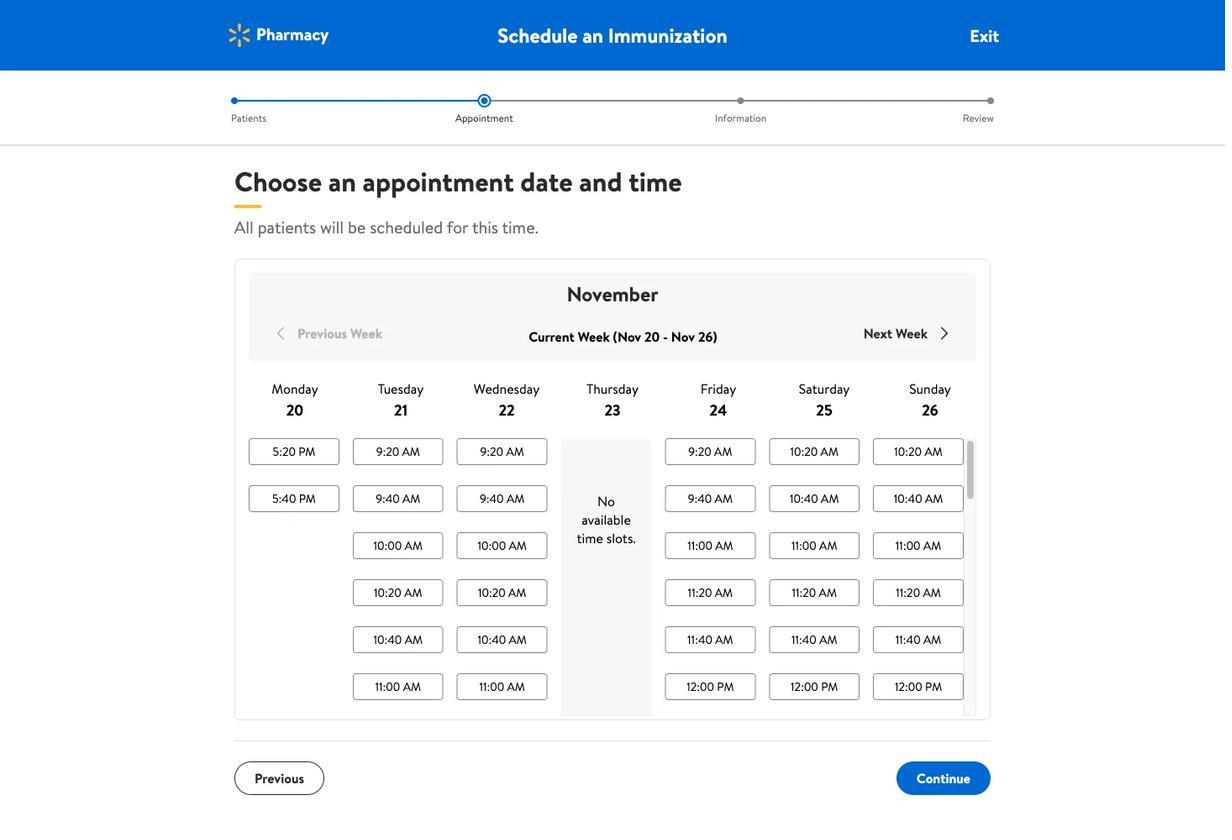 Task type: describe. For each thing, give the bounding box(es) containing it.
25
[[816, 400, 832, 421]]

11:40 for friday, nov 24 2023, 11:40 am element
[[687, 632, 712, 648]]

previous for previous week
[[297, 324, 347, 343]]

friday, nov 24 2023, 12:00 pm element
[[687, 679, 734, 695]]

saturday, nov 25 2023, 12:00 pm element
[[791, 679, 838, 695]]

12:00 pm button for friday, nov 24 2023, 11:40 am element
[[665, 674, 756, 701]]

am for friday, nov 24 2023, 9:20 am element
[[714, 444, 732, 460]]

0 vertical spatial time
[[629, 163, 682, 200]]

10:20 for the wednesday, nov 22 2023, 10:20 am element
[[478, 585, 506, 601]]

11:00 am button down wednesday, nov 22 2023, 10:40 am element
[[457, 674, 548, 701]]

11:20 am for sunday, nov 26 2023, 11:20 am element
[[896, 585, 941, 601]]

11:40 am button for sunday, nov 26 2023, 11:20 am element
[[873, 627, 964, 654]]

exit button
[[970, 24, 999, 47]]

9:40 am button for friday, nov 24 2023, 9:20 am element
[[665, 486, 756, 513]]

saturday, nov 25 2023, 10:20 am element
[[790, 444, 839, 460]]

9:20 am button for "friday, nov 24 2023, 9:40 am" element
[[665, 439, 756, 466]]

am for tuesday, nov 21 2023, 10:40 am element
[[405, 632, 423, 648]]

available
[[582, 511, 631, 529]]

11:00 for tuesday, nov 21 2023, 11:00 am element
[[375, 679, 400, 695]]

thursday 23
[[587, 380, 639, 421]]

wednesday, nov 22 2023, 10:20 am element
[[478, 585, 526, 601]]

10:20 am button down the 25
[[769, 439, 860, 466]]

5:20 pm button
[[249, 439, 339, 466]]

november
[[567, 280, 658, 308]]

9:40 am for tuesday, nov 21 2023, 9:40 am element
[[376, 491, 421, 507]]

no available time slots.
[[577, 492, 636, 548]]

sunday, nov 26 2023, 11:20 am element
[[896, 585, 941, 601]]

be
[[348, 215, 366, 239]]

sunday, nov 26 2023, 10:40 am element
[[894, 491, 943, 507]]

am for sunday, nov 26 2023, 11:40 am element
[[923, 632, 941, 648]]

and
[[579, 163, 622, 200]]

am for the wednesday, nov 22 2023, 10:20 am element
[[508, 585, 526, 601]]

11:00 for sunday, nov 26 2023, 11:00 am element
[[896, 538, 921, 554]]

tuesday, nov 21 2023, 10:40 am element
[[374, 632, 423, 648]]

thursday
[[587, 380, 639, 398]]

am for the "saturday, nov 25 2023, 10:40 am" element
[[821, 491, 839, 507]]

10:40 am button up saturday, nov 25 2023, 11:00 am element
[[769, 486, 860, 513]]

26
[[922, 400, 938, 421]]

21
[[394, 400, 408, 421]]

information
[[715, 110, 767, 125]]

date
[[520, 163, 573, 200]]

friday
[[701, 380, 736, 398]]

slots.
[[606, 529, 636, 548]]

10:40 am button up tuesday, nov 21 2023, 11:00 am element
[[353, 627, 443, 654]]

pharmacy button
[[226, 22, 329, 49]]

am for saturday, nov 25 2023, 11:40 am element on the right bottom
[[819, 632, 837, 648]]

9:20 for friday, nov 24 2023, 9:20 am element
[[688, 444, 712, 460]]

11:20 for saturday, nov 25 2023, 11:20 am element
[[792, 585, 816, 601]]

use arrow keys to navigate between time slots and press either enter or space to select group
[[249, 439, 964, 817]]

this
[[472, 215, 498, 239]]

am for sunday, nov 26 2023, 10:40 am element
[[925, 491, 943, 507]]

pm for friday, nov 24 2023, 12:00 pm element
[[717, 679, 734, 695]]

exit
[[970, 24, 999, 47]]

monday, nov 20 2023, 5:40 pm element
[[272, 491, 316, 507]]

10:40 for wednesday, nov 22 2023, 10:40 am element
[[478, 632, 506, 648]]

10:20 for the sunday, nov 26 2023, 10:20 am element
[[894, 444, 922, 460]]

10:40 am for sunday, nov 26 2023, 10:40 am element
[[894, 491, 943, 507]]

sunday
[[909, 380, 951, 398]]

11:00 am for sunday, nov 26 2023, 11:00 am element
[[896, 538, 941, 554]]

wednesday, nov 22 2023, 9:20 am element
[[480, 444, 524, 460]]

monday, nov 20 2023, 5:20 pm element
[[273, 444, 315, 460]]

11:00 am button for sunday, nov 26 2023, 11:20 am element
[[873, 533, 964, 560]]

friday, nov 24 2023, 11:40 am element
[[687, 632, 733, 648]]

10:20 am button up tuesday, nov 21 2023, 10:40 am element
[[353, 580, 443, 607]]

9:40 am for the wednesday, nov 22 2023, 9:40 am element
[[480, 491, 525, 507]]

am for wednesday, nov 22 2023, 10:40 am element
[[509, 632, 527, 648]]

11:40 am for friday, nov 24 2023, 11:40 am element
[[687, 632, 733, 648]]

12:00 pm button for saturday, nov 25 2023, 11:40 am element on the right bottom
[[769, 674, 860, 701]]

friday, nov 24 2023, 9:20 am element
[[688, 444, 732, 460]]

12:00 pm for sunday, nov 26 2023, 12:00 pm element at the bottom of page
[[895, 679, 942, 695]]

9:40 for "friday, nov 24 2023, 9:40 am" element
[[688, 491, 712, 507]]

10:00 am for tuesday, nov 21 2023, 10:00 am element
[[374, 538, 423, 554]]

am for the wednesday, nov 22 2023, 10:00 am element
[[509, 538, 527, 554]]

wednesday, nov 22 2023, 10:40 am element
[[478, 632, 527, 648]]

current
[[529, 328, 575, 346]]

an for schedule
[[582, 21, 603, 49]]

10:00 am for the wednesday, nov 22 2023, 10:00 am element
[[478, 538, 527, 554]]

tuesday, nov 21 2023, 11:00 am element
[[375, 679, 421, 695]]

continue button
[[896, 762, 991, 796]]

12:00 pm for friday, nov 24 2023, 12:00 pm element
[[687, 679, 734, 695]]

10:40 for the "saturday, nov 25 2023, 10:40 am" element
[[790, 491, 818, 507]]

tuesday, nov 21 2023, 10:20 am element
[[374, 585, 422, 601]]

current week (nov 20 - nov 26)
[[529, 328, 717, 346]]

choose an appointment date and time
[[234, 163, 682, 200]]

10:20 am button up wednesday, nov 22 2023, 10:40 am element
[[457, 580, 548, 607]]

saturday, nov 25 2023, 11:00 am element
[[792, 538, 837, 554]]

11:00 am for tuesday, nov 21 2023, 11:00 am element
[[375, 679, 421, 695]]

9:20 am for wednesday, nov 22 2023, 9:20 am element
[[480, 444, 524, 460]]

10:40 for sunday, nov 26 2023, 10:40 am element
[[894, 491, 922, 507]]

11:20 for sunday, nov 26 2023, 11:20 am element
[[896, 585, 920, 601]]

am for tuesday, nov 21 2023, 10:20 am element
[[404, 585, 422, 601]]

10:20 am for saturday, nov 25 2023, 10:20 am element on the bottom right of the page
[[790, 444, 839, 460]]

am for sunday, nov 26 2023, 11:00 am element
[[923, 538, 941, 554]]

sunday, nov 26 2023, 11:00 am element
[[896, 538, 941, 554]]

11:40 for saturday, nov 25 2023, 11:40 am element on the right bottom
[[792, 632, 817, 648]]

am for the sunday, nov 26 2023, 10:20 am element
[[925, 444, 943, 460]]

11:00 for wednesday, nov 22 2023, 11:00 am element
[[479, 679, 504, 695]]

am for friday, nov 24 2023, 11:40 am element
[[715, 632, 733, 648]]

11:20 am button for friday, nov 24 2023, 11:40 am element
[[665, 580, 756, 607]]

pharmacy
[[256, 22, 329, 45]]

11:40 am button for friday, nov 24 2023, 11:20 am element
[[665, 627, 756, 654]]

information list item
[[613, 94, 869, 125]]

friday, nov 24 2023, 9:40 am element
[[688, 491, 733, 507]]

am for tuesday, nov 21 2023, 10:00 am element
[[405, 538, 423, 554]]

monday 20
[[272, 380, 318, 421]]

5:40 pm button
[[249, 486, 339, 513]]

am for tuesday, nov 21 2023, 9:20 am element
[[402, 444, 420, 460]]

schedule an immunization
[[498, 21, 727, 49]]

-
[[663, 328, 668, 346]]

previous week
[[297, 324, 382, 343]]

11:00 for friday, nov 24 2023, 11:00 am element
[[687, 538, 712, 554]]

am for sunday, nov 26 2023, 11:20 am element
[[923, 585, 941, 601]]

11:20 am button for saturday, nov 25 2023, 11:40 am element on the right bottom
[[769, 580, 860, 607]]

9:20 for wednesday, nov 22 2023, 9:20 am element
[[480, 444, 503, 460]]

wednesday 22
[[474, 380, 540, 421]]

26)
[[698, 328, 717, 346]]

12:00 for sunday, nov 26 2023, 12:00 pm element at the bottom of page
[[895, 679, 922, 695]]

previous for previous
[[255, 770, 304, 788]]

am for saturday, nov 25 2023, 11:00 am element
[[819, 538, 837, 554]]

11:00 am button for friday, nov 24 2023, 11:20 am element
[[665, 533, 756, 560]]

11:20 am button for sunday, nov 26 2023, 11:40 am element
[[873, 580, 964, 607]]

10:00 am button for tuesday, nov 21 2023, 9:40 am element
[[353, 533, 443, 560]]

10:40 am button up sunday, nov 26 2023, 11:00 am element
[[873, 486, 964, 513]]

11:40 am for saturday, nov 25 2023, 11:40 am element on the right bottom
[[792, 632, 837, 648]]

24
[[710, 400, 727, 421]]

11:00 am for friday, nov 24 2023, 11:00 am element
[[687, 538, 733, 554]]

0 vertical spatial 20
[[645, 328, 660, 346]]

11:20 for friday, nov 24 2023, 11:20 am element
[[688, 585, 712, 601]]

am for friday, nov 24 2023, 11:20 am element
[[715, 585, 733, 601]]

10:20 for saturday, nov 25 2023, 10:20 am element on the bottom right of the page
[[790, 444, 818, 460]]

10:20 am for tuesday, nov 21 2023, 10:20 am element
[[374, 585, 422, 601]]



Task type: locate. For each thing, give the bounding box(es) containing it.
for
[[447, 215, 468, 239]]

list containing patients
[[228, 94, 997, 125]]

11:20 am button up friday, nov 24 2023, 11:40 am element
[[665, 580, 756, 607]]

9:40 for the wednesday, nov 22 2023, 9:40 am element
[[480, 491, 504, 507]]

friday, nov 24 2023, 11:00 am element
[[687, 538, 733, 554]]

2 12:00 pm button from the left
[[769, 674, 860, 701]]

12:00 for saturday, nov 25 2023, 12:00 pm element
[[791, 679, 818, 695]]

0 horizontal spatial 12:00 pm
[[687, 679, 734, 695]]

12:00 pm button down sunday, nov 26 2023, 11:40 am element
[[873, 674, 964, 701]]

pm down saturday, nov 25 2023, 11:40 am element on the right bottom
[[821, 679, 838, 695]]

9:20
[[376, 444, 399, 460], [480, 444, 503, 460], [688, 444, 712, 460]]

12:00 down saturday, nov 25 2023, 11:40 am element on the right bottom
[[791, 679, 818, 695]]

appointment
[[455, 110, 513, 125]]

1 horizontal spatial 11:20 am button
[[769, 580, 860, 607]]

9:40 am button for wednesday, nov 22 2023, 9:20 am element
[[457, 486, 548, 513]]

0 horizontal spatial 12:00
[[687, 679, 714, 695]]

list
[[228, 94, 997, 125]]

11:00 am button
[[665, 533, 756, 560], [769, 533, 860, 560], [873, 533, 964, 560], [353, 674, 443, 701], [457, 674, 548, 701]]

0 horizontal spatial 11:20
[[688, 585, 712, 601]]

10:00 am up tuesday, nov 21 2023, 10:20 am element
[[374, 538, 423, 554]]

time inside the no available time slots.
[[577, 529, 603, 548]]

wednesday, nov 22 2023, 10:00 am element
[[478, 538, 527, 554]]

3 11:40 am from the left
[[896, 632, 941, 648]]

2 horizontal spatial 12:00 pm
[[895, 679, 942, 695]]

11:40 am button up friday, nov 24 2023, 12:00 pm element
[[665, 627, 756, 654]]

11:00 am for wednesday, nov 22 2023, 11:00 am element
[[479, 679, 525, 695]]

23
[[605, 400, 621, 421]]

11:00 down sunday, nov 26 2023, 10:40 am element
[[896, 538, 921, 554]]

all
[[234, 215, 254, 239]]

10:00
[[374, 538, 402, 554], [478, 538, 506, 554]]

2 11:20 am from the left
[[792, 585, 837, 601]]

0 horizontal spatial time
[[577, 529, 603, 548]]

1 horizontal spatial 10:00 am button
[[457, 533, 548, 560]]

next week button
[[850, 320, 968, 347]]

saturday, nov 25 2023, 11:40 am element
[[792, 632, 837, 648]]

11:00
[[687, 538, 712, 554], [792, 538, 817, 554], [896, 538, 921, 554], [375, 679, 400, 695], [479, 679, 504, 695]]

tuesday, nov 21 2023, 9:20 am element
[[376, 444, 420, 460]]

10:00 for the wednesday, nov 22 2023, 10:00 am element
[[478, 538, 506, 554]]

am down friday, nov 24 2023, 11:20 am element
[[715, 632, 733, 648]]

1 12:00 from the left
[[687, 679, 714, 695]]

2 horizontal spatial 9:20
[[688, 444, 712, 460]]

10:20 am down the 25
[[790, 444, 839, 460]]

11:20 am button up sunday, nov 26 2023, 11:40 am element
[[873, 580, 964, 607]]

week for current
[[578, 328, 610, 346]]

5:20 pm
[[273, 444, 315, 460]]

1 10:00 from the left
[[374, 538, 402, 554]]

0 horizontal spatial 11:40 am
[[687, 632, 733, 648]]

0 horizontal spatial 9:40 am button
[[353, 486, 443, 513]]

1 11:20 am from the left
[[688, 585, 733, 601]]

3 12:00 from the left
[[895, 679, 922, 695]]

5:40
[[272, 491, 296, 507]]

3 11:40 am button from the left
[[873, 627, 964, 654]]

1 horizontal spatial 12:00
[[791, 679, 818, 695]]

0 vertical spatial previous
[[297, 324, 347, 343]]

am for wednesday, nov 22 2023, 9:20 am element
[[506, 444, 524, 460]]

11:40 am down saturday, nov 25 2023, 11:20 am element
[[792, 632, 837, 648]]

9:40 am button up friday, nov 24 2023, 11:00 am element
[[665, 486, 756, 513]]

am down tuesday, nov 21 2023, 9:20 am element
[[403, 491, 421, 507]]

2 horizontal spatial 9:20 am button
[[665, 439, 756, 466]]

11:40 am button for saturday, nov 25 2023, 11:20 am element
[[769, 627, 860, 654]]

2 horizontal spatial 11:40
[[896, 632, 921, 648]]

am
[[402, 444, 420, 460], [506, 444, 524, 460], [714, 444, 732, 460], [821, 444, 839, 460], [925, 444, 943, 460], [403, 491, 421, 507], [507, 491, 525, 507], [715, 491, 733, 507], [821, 491, 839, 507], [925, 491, 943, 507], [405, 538, 423, 554], [509, 538, 527, 554], [715, 538, 733, 554], [819, 538, 837, 554], [923, 538, 941, 554], [404, 585, 422, 601], [508, 585, 526, 601], [715, 585, 733, 601], [819, 585, 837, 601], [923, 585, 941, 601], [405, 632, 423, 648], [509, 632, 527, 648], [715, 632, 733, 648], [819, 632, 837, 648], [923, 632, 941, 648], [403, 679, 421, 695], [507, 679, 525, 695]]

1 9:20 am button from the left
[[353, 439, 443, 466]]

1 horizontal spatial 9:40 am button
[[457, 486, 548, 513]]

11:40
[[687, 632, 712, 648], [792, 632, 817, 648], [896, 632, 921, 648]]

10:40
[[790, 491, 818, 507], [894, 491, 922, 507], [374, 632, 402, 648], [478, 632, 506, 648]]

am down tuesday, nov 21 2023, 10:20 am element
[[405, 632, 423, 648]]

9:20 down 22
[[480, 444, 503, 460]]

0 horizontal spatial 11:40
[[687, 632, 712, 648]]

0 horizontal spatial 10:00 am button
[[353, 533, 443, 560]]

will
[[320, 215, 344, 239]]

11:20 am button
[[665, 580, 756, 607], [769, 580, 860, 607], [873, 580, 964, 607]]

10:20 am down 26
[[894, 444, 943, 460]]

11:20 am for saturday, nov 25 2023, 11:20 am element
[[792, 585, 837, 601]]

2 9:20 from the left
[[480, 444, 503, 460]]

pm for sunday, nov 26 2023, 12:00 pm element at the bottom of page
[[925, 679, 942, 695]]

am up saturday, nov 25 2023, 11:20 am element
[[819, 538, 837, 554]]

am down 21 at the left of page
[[402, 444, 420, 460]]

week right next
[[896, 324, 928, 343]]

1 horizontal spatial 12:00 pm button
[[769, 674, 860, 701]]

11:00 am button up sunday, nov 26 2023, 11:20 am element
[[873, 533, 964, 560]]

11:00 am down sunday, nov 26 2023, 10:40 am element
[[896, 538, 941, 554]]

9:20 am down 22
[[480, 444, 524, 460]]

11:00 am down "friday, nov 24 2023, 9:40 am" element
[[687, 538, 733, 554]]

time.
[[502, 215, 538, 239]]

11:00 am down the "saturday, nov 25 2023, 10:40 am" element
[[792, 538, 837, 554]]

week
[[350, 324, 382, 343], [896, 324, 928, 343], [578, 328, 610, 346]]

10:20 am button down 26
[[873, 439, 964, 466]]

3 9:20 am from the left
[[688, 444, 732, 460]]

0 horizontal spatial an
[[328, 163, 356, 200]]

1 9:20 from the left
[[376, 444, 399, 460]]

1 horizontal spatial 11:40 am
[[792, 632, 837, 648]]

10:40 am down tuesday, nov 21 2023, 10:20 am element
[[374, 632, 423, 648]]

2 horizontal spatial 12:00 pm button
[[873, 674, 964, 701]]

am for saturday, nov 25 2023, 11:20 am element
[[819, 585, 837, 601]]

2 11:40 am from the left
[[792, 632, 837, 648]]

12:00 pm down sunday, nov 26 2023, 11:40 am element
[[895, 679, 942, 695]]

11:20 down saturday, nov 25 2023, 11:00 am element
[[792, 585, 816, 601]]

schedule
[[498, 21, 578, 49]]

11:20 down friday, nov 24 2023, 11:00 am element
[[688, 585, 712, 601]]

11:40 am for sunday, nov 26 2023, 11:40 am element
[[896, 632, 941, 648]]

11:40 am button up saturday, nov 25 2023, 12:00 pm element
[[769, 627, 860, 654]]

1 vertical spatial an
[[328, 163, 356, 200]]

10:20 am
[[790, 444, 839, 460], [894, 444, 943, 460], [374, 585, 422, 601], [478, 585, 526, 601]]

all patients will be scheduled for this time.
[[234, 215, 538, 239]]

3 11:20 am from the left
[[896, 585, 941, 601]]

review
[[963, 110, 994, 125]]

9:20 am for friday, nov 24 2023, 9:20 am element
[[688, 444, 732, 460]]

tuesday
[[378, 380, 424, 398]]

20
[[645, 328, 660, 346], [286, 400, 304, 421]]

10:00 am button up tuesday, nov 21 2023, 10:20 am element
[[353, 533, 443, 560]]

11:40 am down friday, nov 24 2023, 11:20 am element
[[687, 632, 733, 648]]

3 12:00 pm button from the left
[[873, 674, 964, 701]]

11:20 am up friday, nov 24 2023, 11:40 am element
[[688, 585, 733, 601]]

am for tuesday, nov 21 2023, 9:40 am element
[[403, 491, 421, 507]]

11:00 am button for saturday, nov 25 2023, 11:20 am element
[[769, 533, 860, 560]]

week up tuesday
[[350, 324, 382, 343]]

appointment
[[363, 163, 514, 200]]

9:20 am
[[376, 444, 420, 460], [480, 444, 524, 460], [688, 444, 732, 460]]

2 10:00 am from the left
[[478, 538, 527, 554]]

saturday, nov 25 2023, 10:40 am element
[[790, 491, 839, 507]]

2 horizontal spatial 12:00
[[895, 679, 922, 695]]

12:00 for friday, nov 24 2023, 12:00 pm element
[[687, 679, 714, 695]]

monday
[[272, 380, 318, 398]]

10:00 up tuesday, nov 21 2023, 10:20 am element
[[374, 538, 402, 554]]

1 horizontal spatial time
[[629, 163, 682, 200]]

12:00 pm down saturday, nov 25 2023, 11:40 am element on the right bottom
[[791, 679, 838, 695]]

2 10:00 am button from the left
[[457, 533, 548, 560]]

1 11:40 from the left
[[687, 632, 712, 648]]

2 horizontal spatial 11:20
[[896, 585, 920, 601]]

wednesday
[[474, 380, 540, 398]]

saturday
[[799, 380, 850, 398]]

11:00 for saturday, nov 25 2023, 11:00 am element
[[792, 538, 817, 554]]

9:40 up friday, nov 24 2023, 11:00 am element
[[688, 491, 712, 507]]

10:40 am button up wednesday, nov 22 2023, 11:00 am element
[[457, 627, 548, 654]]

am up tuesday, nov 21 2023, 10:20 am element
[[405, 538, 423, 554]]

10:40 am for wednesday, nov 22 2023, 10:40 am element
[[478, 632, 527, 648]]

scheduled
[[370, 215, 443, 239]]

11:20
[[688, 585, 712, 601], [792, 585, 816, 601], [896, 585, 920, 601]]

1 9:40 am from the left
[[376, 491, 421, 507]]

pm down sunday, nov 26 2023, 11:40 am element
[[925, 679, 942, 695]]

10:40 am button
[[769, 486, 860, 513], [873, 486, 964, 513], [353, 627, 443, 654], [457, 627, 548, 654]]

next
[[864, 324, 892, 343]]

11:40 am button
[[665, 627, 756, 654], [769, 627, 860, 654], [873, 627, 964, 654]]

1 horizontal spatial 10:00 am
[[478, 538, 527, 554]]

week inside 'button'
[[350, 324, 382, 343]]

9:20 am button down 22
[[457, 439, 548, 466]]

friday, nov 24 2023, 11:20 am element
[[688, 585, 733, 601]]

11:00 am button down tuesday, nov 21 2023, 10:40 am element
[[353, 674, 443, 701]]

9:40 up tuesday, nov 21 2023, 10:00 am element
[[376, 491, 400, 507]]

10:20 down the 25
[[790, 444, 818, 460]]

0 vertical spatial an
[[582, 21, 603, 49]]

1 horizontal spatial 9:20 am
[[480, 444, 524, 460]]

2 12:00 from the left
[[791, 679, 818, 695]]

2 9:40 am from the left
[[480, 491, 525, 507]]

11:20 am button up saturday, nov 25 2023, 11:40 am element on the right bottom
[[769, 580, 860, 607]]

pm for monday, nov 20 2023, 5:40 pm element on the left bottom
[[299, 491, 316, 507]]

2 12:00 pm from the left
[[791, 679, 838, 695]]

am down wednesday, nov 22 2023, 9:20 am element
[[507, 491, 525, 507]]

3 9:40 am from the left
[[688, 491, 733, 507]]

1 horizontal spatial 20
[[645, 328, 660, 346]]

pm inside button
[[298, 444, 315, 460]]

next week
[[864, 324, 928, 343]]

0 horizontal spatial 11:40 am button
[[665, 627, 756, 654]]

9:40 am button for tuesday, nov 21 2023, 9:20 am element
[[353, 486, 443, 513]]

10:20 am for the wednesday, nov 22 2023, 10:20 am element
[[478, 585, 526, 601]]

(nov
[[613, 328, 641, 346]]

2 horizontal spatial 9:20 am
[[688, 444, 732, 460]]

am up friday, nov 24 2023, 11:40 am element
[[715, 585, 733, 601]]

saturday 25
[[799, 380, 850, 421]]

am up saturday, nov 25 2023, 11:40 am element on the right bottom
[[819, 585, 837, 601]]

0 horizontal spatial 11:20 am button
[[665, 580, 756, 607]]

9:40 am up tuesday, nov 21 2023, 10:00 am element
[[376, 491, 421, 507]]

9:20 am down 21 at the left of page
[[376, 444, 420, 460]]

10:20 for tuesday, nov 21 2023, 10:20 am element
[[374, 585, 401, 601]]

sunday, nov 26 2023, 11:40 am element
[[896, 632, 941, 648]]

3 9:20 from the left
[[688, 444, 712, 460]]

am down the wednesday, nov 22 2023, 10:00 am element
[[508, 585, 526, 601]]

am down tuesday, nov 21 2023, 10:00 am element
[[404, 585, 422, 601]]

11:20 am for friday, nov 24 2023, 11:20 am element
[[688, 585, 733, 601]]

9:20 am button for tuesday, nov 21 2023, 9:40 am element
[[353, 439, 443, 466]]

0 horizontal spatial 9:20 am button
[[353, 439, 443, 466]]

am up friday, nov 24 2023, 11:20 am element
[[715, 538, 733, 554]]

tuesday, nov 21 2023, 9:40 am element
[[376, 491, 421, 507]]

nov
[[671, 328, 695, 346]]

10:40 am
[[790, 491, 839, 507], [894, 491, 943, 507], [374, 632, 423, 648], [478, 632, 527, 648]]

week for next
[[896, 324, 928, 343]]

week inside button
[[896, 324, 928, 343]]

am up the wednesday, nov 22 2023, 10:20 am element
[[509, 538, 527, 554]]

1 horizontal spatial 9:40 am
[[480, 491, 525, 507]]

sunday, nov 26 2023, 10:20 am element
[[894, 444, 943, 460]]

1 horizontal spatial 11:20
[[792, 585, 816, 601]]

10:40 for tuesday, nov 21 2023, 10:40 am element
[[374, 632, 402, 648]]

0 horizontal spatial 12:00 pm button
[[665, 674, 756, 701]]

pm down friday, nov 24 2023, 11:40 am element
[[717, 679, 734, 695]]

1 horizontal spatial 11:40
[[792, 632, 817, 648]]

12:00 pm button
[[665, 674, 756, 701], [769, 674, 860, 701], [873, 674, 964, 701]]

pm for saturday, nov 25 2023, 12:00 pm element
[[821, 679, 838, 695]]

10:40 am up sunday, nov 26 2023, 11:00 am element
[[894, 491, 943, 507]]

am down wednesday, nov 22 2023, 10:40 am element
[[507, 679, 525, 695]]

9:20 am button for the wednesday, nov 22 2023, 9:40 am element
[[457, 439, 548, 466]]

am for "friday, nov 24 2023, 9:40 am" element
[[715, 491, 733, 507]]

patients
[[231, 110, 266, 125]]

12:00 pm down friday, nov 24 2023, 11:40 am element
[[687, 679, 734, 695]]

am for wednesday, nov 22 2023, 11:00 am element
[[507, 679, 525, 695]]

2 11:20 from the left
[[792, 585, 816, 601]]

9:20 am down 24
[[688, 444, 732, 460]]

2 horizontal spatial week
[[896, 324, 928, 343]]

9:40 am button up tuesday, nov 21 2023, 10:00 am element
[[353, 486, 443, 513]]

pm right '5:40'
[[299, 491, 316, 507]]

2 11:20 am button from the left
[[769, 580, 860, 607]]

week for previous
[[350, 324, 382, 343]]

1 horizontal spatial 10:00
[[478, 538, 506, 554]]

choose
[[234, 163, 322, 200]]

11:00 am for saturday, nov 25 2023, 11:00 am element
[[792, 538, 837, 554]]

12:00 pm button down saturday, nov 25 2023, 11:40 am element on the right bottom
[[769, 674, 860, 701]]

9:20 for tuesday, nov 21 2023, 9:20 am element
[[376, 444, 399, 460]]

10:40 am up wednesday, nov 22 2023, 11:00 am element
[[478, 632, 527, 648]]

20 inside monday 20
[[286, 400, 304, 421]]

12:00 pm for saturday, nov 25 2023, 12:00 pm element
[[791, 679, 838, 695]]

0 horizontal spatial 20
[[286, 400, 304, 421]]

0 horizontal spatial week
[[350, 324, 382, 343]]

2 horizontal spatial 11:20 am
[[896, 585, 941, 601]]

2 horizontal spatial 9:40 am button
[[665, 486, 756, 513]]

1 horizontal spatial 11:40 am button
[[769, 627, 860, 654]]

11:00 down tuesday, nov 21 2023, 10:40 am element
[[375, 679, 400, 695]]

9:40 up the wednesday, nov 22 2023, 10:00 am element
[[480, 491, 504, 507]]

wednesday, nov 22 2023, 11:00 am element
[[479, 679, 525, 695]]

previous inside previous button
[[255, 770, 304, 788]]

an right the "schedule"
[[582, 21, 603, 49]]

0 horizontal spatial 9:20 am
[[376, 444, 420, 460]]

2 11:40 am button from the left
[[769, 627, 860, 654]]

12:00 pm
[[687, 679, 734, 695], [791, 679, 838, 695], [895, 679, 942, 695]]

time
[[629, 163, 682, 200], [577, 529, 603, 548]]

9:40 am
[[376, 491, 421, 507], [480, 491, 525, 507], [688, 491, 733, 507]]

1 horizontal spatial an
[[582, 21, 603, 49]]

wednesday, nov 22 2023, 9:40 am element
[[480, 491, 525, 507]]

11:00 down "friday, nov 24 2023, 9:40 am" element
[[687, 538, 712, 554]]

2 9:40 am button from the left
[[457, 486, 548, 513]]

1 11:40 am button from the left
[[665, 627, 756, 654]]

10:20 am button
[[769, 439, 860, 466], [873, 439, 964, 466], [353, 580, 443, 607], [457, 580, 548, 607]]

1 horizontal spatial 11:20 am
[[792, 585, 837, 601]]

sunday 26
[[909, 380, 951, 421]]

10:20 up sunday, nov 26 2023, 10:40 am element
[[894, 444, 922, 460]]

2 horizontal spatial 11:40 am
[[896, 632, 941, 648]]

1 10:00 am from the left
[[374, 538, 423, 554]]

9:20 am button down 21 at the left of page
[[353, 439, 443, 466]]

1 vertical spatial 20
[[286, 400, 304, 421]]

3 9:40 from the left
[[688, 491, 712, 507]]

0 horizontal spatial 9:20
[[376, 444, 399, 460]]

1 horizontal spatial 9:40
[[480, 491, 504, 507]]

1 9:40 from the left
[[376, 491, 400, 507]]

am down 24
[[714, 444, 732, 460]]

2 11:40 from the left
[[792, 632, 817, 648]]

1 horizontal spatial 9:20 am button
[[457, 439, 548, 466]]

12:00
[[687, 679, 714, 695], [791, 679, 818, 695], [895, 679, 922, 695]]

no
[[597, 492, 615, 511]]

9:40 am button
[[353, 486, 443, 513], [457, 486, 548, 513], [665, 486, 756, 513]]

10:20 am down tuesday, nov 21 2023, 10:00 am element
[[374, 585, 422, 601]]

am for tuesday, nov 21 2023, 11:00 am element
[[403, 679, 421, 695]]

9:40 for tuesday, nov 21 2023, 9:40 am element
[[376, 491, 400, 507]]

am down tuesday, nov 21 2023, 10:40 am element
[[403, 679, 421, 695]]

am up sunday, nov 26 2023, 11:00 am element
[[925, 491, 943, 507]]

1 11:20 am button from the left
[[665, 580, 756, 607]]

am up sunday, nov 26 2023, 11:40 am element
[[923, 585, 941, 601]]

3 12:00 pm from the left
[[895, 679, 942, 695]]

1 11:40 am from the left
[[687, 632, 733, 648]]

22
[[499, 400, 515, 421]]

pm for monday, nov 20 2023, 5:20 pm element
[[298, 444, 315, 460]]

10:20 am for the sunday, nov 26 2023, 10:20 am element
[[894, 444, 943, 460]]

0 horizontal spatial 10:00 am
[[374, 538, 423, 554]]

an for choose
[[328, 163, 356, 200]]

1 12:00 pm button from the left
[[665, 674, 756, 701]]

previous week button
[[257, 320, 396, 347]]

pm inside "button"
[[299, 491, 316, 507]]

saturday, nov 25 2023, 11:20 am element
[[792, 585, 837, 601]]

am down 22
[[506, 444, 524, 460]]

immunization
[[608, 21, 727, 49]]

1 9:40 am button from the left
[[353, 486, 443, 513]]

12:00 pm button for sunday, nov 26 2023, 11:40 am element
[[873, 674, 964, 701]]

11:40 for sunday, nov 26 2023, 11:40 am element
[[896, 632, 921, 648]]

previous button
[[234, 762, 324, 796]]

11:40 am
[[687, 632, 733, 648], [792, 632, 837, 648], [896, 632, 941, 648]]

week left (nov
[[578, 328, 610, 346]]

1 vertical spatial time
[[577, 529, 603, 548]]

friday 24
[[701, 380, 736, 421]]

previous inside previous week 'button'
[[297, 324, 347, 343]]

continue
[[917, 770, 971, 788]]

0 horizontal spatial 10:00
[[374, 538, 402, 554]]

2 horizontal spatial 9:40
[[688, 491, 712, 507]]

5:20
[[273, 444, 296, 460]]

1 10:00 am button from the left
[[353, 533, 443, 560]]

previous
[[297, 324, 347, 343], [255, 770, 304, 788]]

1 vertical spatial previous
[[255, 770, 304, 788]]

10:40 up wednesday, nov 22 2023, 11:00 am element
[[478, 632, 506, 648]]

10:00 am button
[[353, 533, 443, 560], [457, 533, 548, 560]]

am down saturday, nov 25 2023, 11:20 am element
[[819, 632, 837, 648]]

tuesday 21
[[378, 380, 424, 421]]

2 horizontal spatial 11:20 am button
[[873, 580, 964, 607]]

0 horizontal spatial 9:40 am
[[376, 491, 421, 507]]

2 horizontal spatial 9:40 am
[[688, 491, 733, 507]]

11:00 down wednesday, nov 22 2023, 10:40 am element
[[479, 679, 504, 695]]

2 9:40 from the left
[[480, 491, 504, 507]]

10:40 am for tuesday, nov 21 2023, 10:40 am element
[[374, 632, 423, 648]]

10:00 am up the wednesday, nov 22 2023, 10:20 am element
[[478, 538, 527, 554]]

an
[[582, 21, 603, 49], [328, 163, 356, 200]]

9:20 am for tuesday, nov 21 2023, 9:20 am element
[[376, 444, 420, 460]]

appointment list item
[[356, 94, 613, 125]]

11:20 am up saturday, nov 25 2023, 11:40 am element on the right bottom
[[792, 585, 837, 601]]

review list item
[[869, 94, 997, 125]]

tuesday, nov 21 2023, 10:00 am element
[[374, 538, 423, 554]]

3 9:40 am button from the left
[[665, 486, 756, 513]]

11:40 up sunday, nov 26 2023, 12:00 pm element at the bottom of page
[[896, 632, 921, 648]]

3 11:20 from the left
[[896, 585, 920, 601]]

10:20 down tuesday, nov 21 2023, 10:00 am element
[[374, 585, 401, 601]]

1 12:00 pm from the left
[[687, 679, 734, 695]]

2 10:00 from the left
[[478, 538, 506, 554]]

1 9:20 am from the left
[[376, 444, 420, 460]]

3 9:20 am button from the left
[[665, 439, 756, 466]]

11:00 am down tuesday, nov 21 2023, 10:40 am element
[[375, 679, 421, 695]]

patients
[[258, 215, 316, 239]]

11:40 am button up sunday, nov 26 2023, 12:00 pm element at the bottom of page
[[873, 627, 964, 654]]

10:00 am button for the wednesday, nov 22 2023, 9:40 am element
[[457, 533, 548, 560]]

11:00 am
[[687, 538, 733, 554], [792, 538, 837, 554], [896, 538, 941, 554], [375, 679, 421, 695], [479, 679, 525, 695]]

9:40 am button up the wednesday, nov 22 2023, 10:00 am element
[[457, 486, 548, 513]]

1 horizontal spatial 9:20
[[480, 444, 503, 460]]

11:40 up friday, nov 24 2023, 12:00 pm element
[[687, 632, 712, 648]]

9:20 down 21 at the left of page
[[376, 444, 399, 460]]

3 11:20 am button from the left
[[873, 580, 964, 607]]

10:00 for tuesday, nov 21 2023, 10:00 am element
[[374, 538, 402, 554]]

9:40
[[376, 491, 400, 507], [480, 491, 504, 507], [688, 491, 712, 507]]

2 9:20 am from the left
[[480, 444, 524, 460]]

11:00 am down wednesday, nov 22 2023, 10:40 am element
[[479, 679, 525, 695]]

10:20 down the wednesday, nov 22 2023, 10:00 am element
[[478, 585, 506, 601]]

12:00 pm button down friday, nov 24 2023, 11:40 am element
[[665, 674, 756, 701]]

10:40 am for the "saturday, nov 25 2023, 10:40 am" element
[[790, 491, 839, 507]]

am down the 25
[[821, 444, 839, 460]]

an up will
[[328, 163, 356, 200]]

2 horizontal spatial 11:40 am button
[[873, 627, 964, 654]]

1 11:20 from the left
[[688, 585, 712, 601]]

10:20
[[790, 444, 818, 460], [894, 444, 922, 460], [374, 585, 401, 601], [478, 585, 506, 601]]

3 11:40 from the left
[[896, 632, 921, 648]]

am up saturday, nov 25 2023, 11:00 am element
[[821, 491, 839, 507]]

2 9:20 am button from the left
[[457, 439, 548, 466]]

9:40 am for "friday, nov 24 2023, 9:40 am" element
[[688, 491, 733, 507]]

5:40 pm
[[272, 491, 316, 507]]

1 horizontal spatial week
[[578, 328, 610, 346]]

0 horizontal spatial 11:20 am
[[688, 585, 733, 601]]

1 horizontal spatial 12:00 pm
[[791, 679, 838, 695]]

10:00 am
[[374, 538, 423, 554], [478, 538, 527, 554]]

pm
[[298, 444, 315, 460], [299, 491, 316, 507], [717, 679, 734, 695], [821, 679, 838, 695], [925, 679, 942, 695]]

patients list item
[[228, 94, 356, 125]]

0 horizontal spatial 9:40
[[376, 491, 400, 507]]

sunday, nov 26 2023, 12:00 pm element
[[895, 679, 942, 695]]

11:20 am
[[688, 585, 733, 601], [792, 585, 837, 601], [896, 585, 941, 601]]

9:20 am button
[[353, 439, 443, 466], [457, 439, 548, 466], [665, 439, 756, 466]]



Task type: vqa. For each thing, say whether or not it's contained in the screenshot.
Greg
no



